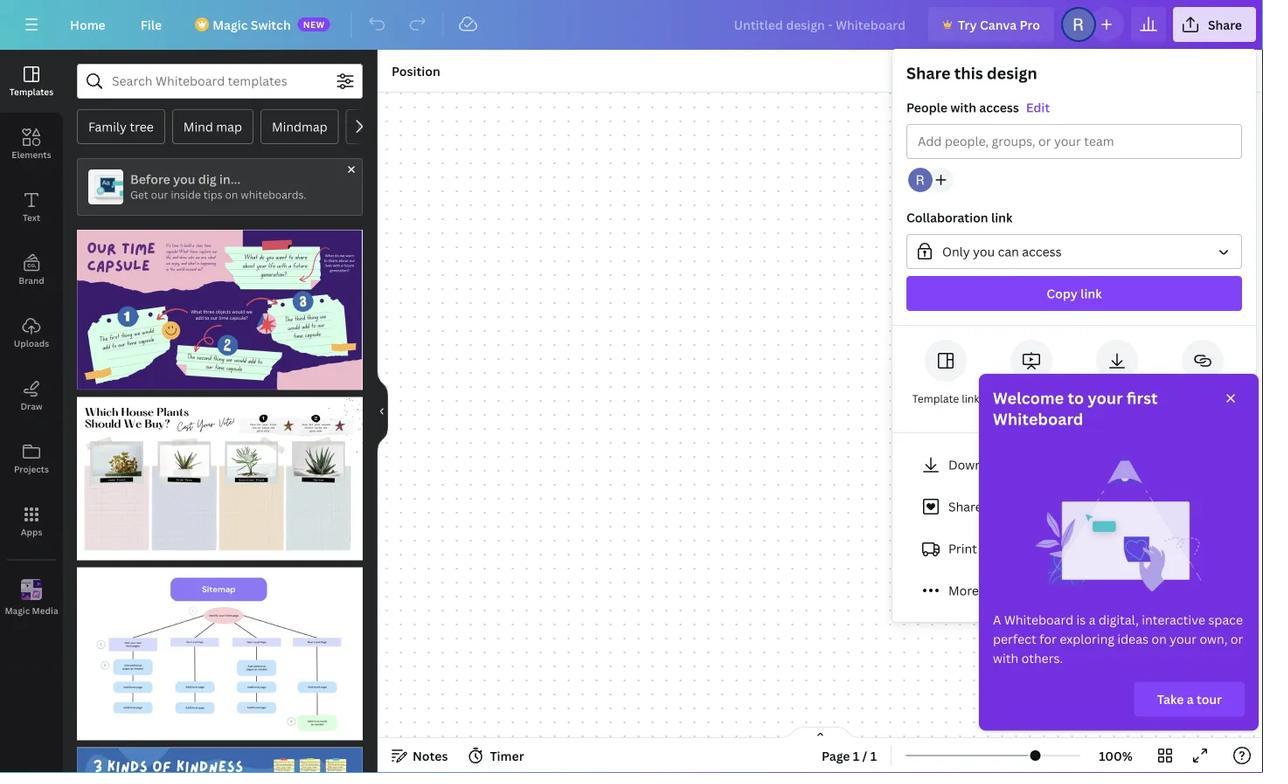 Task type: describe. For each thing, give the bounding box(es) containing it.
voting board whiteboard in papercraft style group
[[77, 387, 363, 561]]

our
[[151, 187, 168, 202]]

family tree
[[88, 118, 154, 135]]

link right view
[[1224, 392, 1241, 406]]

download selection
[[1091, 392, 1143, 419]]

before
[[130, 171, 170, 187]]

100%
[[1099, 748, 1133, 764]]

your inside a whiteboard is a digital, interactive space perfect for exploring ideas on your own, or with others.
[[1170, 631, 1197, 648]]

elements button
[[0, 113, 63, 176]]

classroom time capsule whiteboard in violet pastel pink mint green style image
[[77, 230, 363, 390]]

copy link
[[1047, 285, 1102, 302]]

canvas
[[453, 118, 493, 135]]

exploring
[[1060, 631, 1114, 648]]

media
[[32, 605, 58, 617]]

welcome
[[993, 388, 1064, 409]]

selection
[[1094, 405, 1140, 419]]

ideas
[[1117, 631, 1148, 648]]

page 1 / 1
[[822, 748, 877, 764]]

apps button
[[0, 490, 63, 553]]

list containing download
[[906, 448, 1242, 608]]

with for people
[[950, 99, 976, 116]]

on inside button
[[985, 499, 1000, 515]]

notes button
[[385, 742, 455, 770]]

first
[[1127, 388, 1158, 409]]

people
[[906, 99, 948, 116]]

with for print
[[980, 541, 1006, 557]]

public
[[1164, 392, 1196, 406]]

projects button
[[0, 427, 63, 490]]

main menu bar
[[0, 0, 1263, 50]]

canva inside list
[[1009, 541, 1045, 557]]

collaboration link
[[906, 209, 1012, 226]]

get
[[130, 187, 148, 202]]

perfect
[[993, 631, 1036, 648]]

classroom time capsule whiteboard in violet pastel pink mint green style group
[[77, 219, 363, 390]]

mind
[[183, 118, 213, 135]]

own,
[[1200, 631, 1228, 648]]

notes
[[413, 748, 448, 764]]

elements
[[12, 149, 51, 160]]

0 vertical spatial access
[[979, 99, 1019, 116]]

templates
[[9, 86, 53, 97]]

social
[[1003, 499, 1037, 515]]

take a tour
[[1157, 691, 1222, 708]]

home
[[70, 16, 106, 33]]

link for template link
[[962, 392, 979, 406]]

digital,
[[1099, 612, 1139, 628]]

magic for magic media
[[5, 605, 30, 617]]

mindmap button
[[260, 109, 339, 144]]

/
[[862, 748, 867, 764]]

this
[[954, 62, 983, 84]]

100% button
[[1087, 742, 1144, 770]]

kindness chart whiteboard in blue green pink style group
[[77, 737, 363, 774]]

uploads
[[14, 337, 49, 349]]

Search Whiteboard templates search field
[[112, 65, 328, 98]]

draw button
[[0, 364, 63, 427]]

whiteboard inside a whiteboard is a digital, interactive space perfect for exploring ideas on your own, or with others.
[[1004, 612, 1073, 628]]

try
[[958, 16, 977, 33]]

present
[[1012, 392, 1051, 406]]

you for only
[[973, 243, 995, 260]]

magic for magic switch
[[213, 16, 248, 33]]

link for copy link
[[1080, 285, 1102, 302]]

text
[[23, 212, 40, 223]]

Only you can access button
[[906, 234, 1242, 269]]

with inside a whiteboard is a digital, interactive space perfect for exploring ideas on your own, or with others.
[[993, 650, 1018, 667]]

model
[[412, 118, 450, 135]]

new
[[303, 18, 325, 30]]

take a tour button
[[1134, 682, 1245, 717]]

copy
[[1047, 285, 1078, 302]]

brand button
[[0, 239, 63, 302]]

or
[[1231, 631, 1243, 648]]

templates button
[[0, 50, 63, 113]]

share for share
[[1208, 16, 1242, 33]]

kindness chart whiteboard in blue green pink style image
[[77, 748, 363, 774]]

brand
[[19, 274, 44, 286]]

space
[[1208, 612, 1243, 628]]

others.
[[1021, 650, 1063, 667]]

access inside 'only you can access' "button"
[[1022, 243, 1062, 260]]

welcome to your first whiteboard
[[993, 388, 1158, 430]]

download for download
[[948, 457, 1008, 473]]

a
[[993, 612, 1001, 628]]

share this design group
[[892, 62, 1256, 326]]

edit
[[1026, 99, 1050, 116]]

a whiteboard is a digital, interactive space perfect for exploring ideas on your own, or with others.
[[993, 612, 1243, 667]]



Task type: vqa. For each thing, say whether or not it's contained in the screenshot.
Top level navigation element
no



Task type: locate. For each thing, give the bounding box(es) containing it.
mind map button
[[172, 109, 253, 144]]

1 horizontal spatial you
[[973, 243, 995, 260]]

a
[[1089, 612, 1096, 628], [1187, 691, 1194, 708]]

1 left the /
[[853, 748, 859, 764]]

link right template
[[962, 392, 979, 406]]

link right copy
[[1080, 285, 1102, 302]]

switch
[[251, 16, 291, 33]]

family
[[88, 118, 127, 135]]

2 vertical spatial share
[[948, 499, 982, 515]]

1 vertical spatial canva
[[1009, 541, 1045, 557]]

you inside 'only you can access' "button"
[[973, 243, 995, 260]]

1 vertical spatial a
[[1187, 691, 1194, 708]]

mind map
[[183, 118, 242, 135]]

1 vertical spatial you
[[973, 243, 995, 260]]

view
[[1198, 392, 1221, 406]]

link
[[991, 209, 1012, 226], [1080, 285, 1102, 302], [962, 392, 979, 406], [1224, 392, 1241, 406]]

try canva pro button
[[928, 7, 1054, 42]]

pro
[[1020, 16, 1040, 33]]

1 horizontal spatial on
[[985, 499, 1000, 515]]

print
[[948, 541, 977, 557]]

0 horizontal spatial you
[[173, 171, 195, 187]]

design
[[987, 62, 1037, 84]]

0 vertical spatial whiteboard
[[993, 409, 1083, 430]]

page
[[822, 748, 850, 764]]

in...
[[219, 171, 240, 187]]

sitemap whiteboard in green purple basic style group
[[77, 557, 363, 741]]

share for share on social
[[948, 499, 982, 515]]

1 vertical spatial magic
[[5, 605, 30, 617]]

0 horizontal spatial your
[[1088, 388, 1123, 409]]

1
[[853, 748, 859, 764], [870, 748, 877, 764]]

inside
[[171, 187, 201, 202]]

share on social button
[[906, 489, 1242, 524]]

1 vertical spatial on
[[985, 499, 1000, 515]]

0 horizontal spatial access
[[979, 99, 1019, 116]]

to
[[1068, 388, 1084, 409]]

on
[[225, 187, 238, 202], [985, 499, 1000, 515], [1151, 631, 1167, 648]]

download right 'to'
[[1091, 392, 1143, 406]]

download for download selection
[[1091, 392, 1143, 406]]

link inside button
[[1080, 285, 1102, 302]]

map
[[216, 118, 242, 135]]

print with canva
[[948, 541, 1045, 557]]

magic media button
[[0, 567, 63, 630]]

timer
[[490, 748, 524, 764]]

download inside "button"
[[948, 457, 1008, 473]]

0 vertical spatial share
[[1208, 16, 1242, 33]]

on inside a whiteboard is a digital, interactive space perfect for exploring ideas on your own, or with others.
[[1151, 631, 1167, 648]]

0 vertical spatial on
[[225, 187, 238, 202]]

before you dig in... get our inside tips on whiteboards.
[[130, 171, 306, 202]]

magic media
[[5, 605, 58, 617]]

1 horizontal spatial 1
[[870, 748, 877, 764]]

2 vertical spatial on
[[1151, 631, 1167, 648]]

uploads button
[[0, 302, 63, 364]]

Design title text field
[[720, 7, 921, 42]]

home link
[[56, 7, 120, 42]]

1 horizontal spatial your
[[1170, 631, 1197, 648]]

on inside before you dig in... get our inside tips on whiteboards.
[[225, 187, 238, 202]]

a inside take a tour button
[[1187, 691, 1194, 708]]

share this design
[[906, 62, 1037, 84]]

timer button
[[462, 742, 531, 770]]

sitemap whiteboard in green purple basic style image
[[77, 568, 363, 741]]

tips
[[203, 187, 222, 202]]

business model canvas button
[[346, 109, 505, 144]]

1 horizontal spatial download
[[1091, 392, 1143, 406]]

for
[[1039, 631, 1057, 648]]

on down interactive
[[1151, 631, 1167, 648]]

1 vertical spatial download
[[948, 457, 1008, 473]]

1 horizontal spatial a
[[1187, 691, 1194, 708]]

canva down "social"
[[1009, 541, 1045, 557]]

with inside the share this design 'group'
[[950, 99, 976, 116]]

tree
[[130, 118, 154, 135]]

you for before
[[173, 171, 195, 187]]

whiteboard inside welcome to your first whiteboard
[[993, 409, 1083, 430]]

canva assistant image
[[1217, 691, 1229, 704]]

only you can access
[[942, 243, 1062, 260]]

1 vertical spatial your
[[1170, 631, 1197, 648]]

Add people, groups, or your team text field
[[918, 125, 1231, 158]]

with right print on the bottom
[[980, 541, 1006, 557]]

share on social
[[948, 499, 1037, 515]]

public view link
[[1164, 392, 1241, 406]]

share for share this design
[[906, 62, 951, 84]]

2 horizontal spatial on
[[1151, 631, 1167, 648]]

interactive
[[1142, 612, 1205, 628]]

share inside share on social button
[[948, 499, 982, 515]]

you
[[173, 171, 195, 187], [973, 243, 995, 260]]

more button
[[906, 573, 1242, 608]]

canva inside main menu bar
[[980, 16, 1017, 33]]

on left "social"
[[985, 499, 1000, 515]]

show pages image
[[778, 726, 862, 740]]

you inside before you dig in... get our inside tips on whiteboards.
[[173, 171, 195, 187]]

whiteboard up for
[[1004, 612, 1073, 628]]

with down this
[[950, 99, 976, 116]]

1 vertical spatial whiteboard
[[1004, 612, 1073, 628]]

family tree button
[[77, 109, 165, 144]]

magic inside main menu bar
[[213, 16, 248, 33]]

file button
[[127, 7, 176, 42]]

0 vertical spatial magic
[[213, 16, 248, 33]]

1 horizontal spatial magic
[[213, 16, 248, 33]]

link up only you can access
[[991, 209, 1012, 226]]

an image of a hand placing a sticky note on a whiteboard image
[[993, 444, 1245, 612]]

download up share on social
[[948, 457, 1008, 473]]

whiteboard down present
[[993, 409, 1083, 430]]

file
[[141, 16, 162, 33]]

0 horizontal spatial magic
[[5, 605, 30, 617]]

magic inside button
[[5, 605, 30, 617]]

magic
[[213, 16, 248, 33], [5, 605, 30, 617]]

with inside button
[[980, 541, 1006, 557]]

print with canva button
[[906, 531, 1242, 566]]

share button
[[1173, 7, 1256, 42]]

mindmap
[[272, 118, 327, 135]]

side panel tab list
[[0, 50, 63, 630]]

0 horizontal spatial on
[[225, 187, 238, 202]]

download button
[[906, 448, 1242, 482]]

0 vertical spatial with
[[950, 99, 976, 116]]

1 vertical spatial access
[[1022, 243, 1062, 260]]

more
[[948, 583, 979, 599]]

only
[[942, 243, 970, 260]]

your inside welcome to your first whiteboard
[[1088, 388, 1123, 409]]

you left dig
[[173, 171, 195, 187]]

a right is
[[1089, 612, 1096, 628]]

with down the 'perfect'
[[993, 650, 1018, 667]]

edit button
[[1026, 98, 1050, 117]]

take
[[1157, 691, 1184, 708]]

access
[[979, 99, 1019, 116], [1022, 243, 1062, 260]]

on right tips
[[225, 187, 238, 202]]

0 horizontal spatial download
[[948, 457, 1008, 473]]

magic switch
[[213, 16, 291, 33]]

hide image
[[377, 370, 388, 454]]

0 vertical spatial your
[[1088, 388, 1123, 409]]

business model canvas
[[357, 118, 493, 135]]

is
[[1076, 612, 1086, 628]]

position button
[[385, 57, 447, 85]]

position
[[392, 62, 440, 79]]

voting board whiteboard in papercraft style image
[[77, 397, 363, 561]]

0 horizontal spatial a
[[1089, 612, 1096, 628]]

1 right the /
[[870, 748, 877, 764]]

template link
[[912, 392, 979, 406]]

access right can
[[1022, 243, 1062, 260]]

a inside a whiteboard is a digital, interactive space perfect for exploring ideas on your own, or with others.
[[1089, 612, 1096, 628]]

a left the tour
[[1187, 691, 1194, 708]]

1 horizontal spatial access
[[1022, 243, 1062, 260]]

your right 'to'
[[1088, 388, 1123, 409]]

whiteboards.
[[241, 187, 306, 202]]

0 vertical spatial download
[[1091, 392, 1143, 406]]

magic left switch
[[213, 16, 248, 33]]

dig
[[198, 171, 216, 187]]

canva right the try
[[980, 16, 1017, 33]]

access down design
[[979, 99, 1019, 116]]

0 horizontal spatial 1
[[853, 748, 859, 764]]

list
[[906, 448, 1242, 608]]

1 vertical spatial share
[[906, 62, 951, 84]]

tour
[[1197, 691, 1222, 708]]

whiteboard
[[993, 409, 1083, 430], [1004, 612, 1073, 628]]

1 vertical spatial with
[[980, 541, 1006, 557]]

can
[[998, 243, 1019, 260]]

share
[[1208, 16, 1242, 33], [906, 62, 951, 84], [948, 499, 982, 515]]

apps
[[21, 526, 42, 538]]

people with access edit
[[906, 99, 1050, 116]]

share inside 'group'
[[906, 62, 951, 84]]

2 1 from the left
[[870, 748, 877, 764]]

projects
[[14, 463, 49, 475]]

canva
[[980, 16, 1017, 33], [1009, 541, 1045, 557]]

draw
[[20, 400, 42, 412]]

1 1 from the left
[[853, 748, 859, 764]]

0 vertical spatial you
[[173, 171, 195, 187]]

your down interactive
[[1170, 631, 1197, 648]]

0 vertical spatial a
[[1089, 612, 1096, 628]]

share inside dropdown button
[[1208, 16, 1242, 33]]

magic left media in the left bottom of the page
[[5, 605, 30, 617]]

template
[[912, 392, 959, 406]]

0 vertical spatial canva
[[980, 16, 1017, 33]]

business
[[357, 118, 409, 135]]

2 vertical spatial with
[[993, 650, 1018, 667]]

link for collaboration link
[[991, 209, 1012, 226]]

copy link button
[[906, 276, 1242, 311]]

you left can
[[973, 243, 995, 260]]



